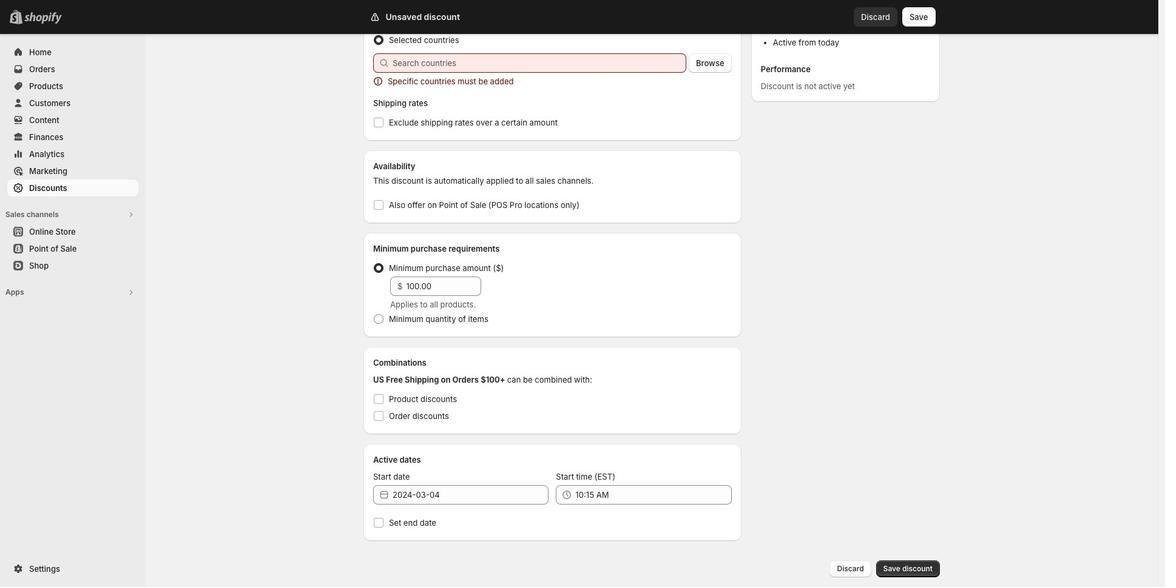 Task type: locate. For each thing, give the bounding box(es) containing it.
YYYY-MM-DD text field
[[393, 486, 549, 505]]

shopify image
[[24, 12, 62, 24]]

Enter time text field
[[576, 486, 732, 505]]



Task type: describe. For each thing, give the bounding box(es) containing it.
0.00 text field
[[406, 277, 481, 296]]

Search countries text field
[[393, 53, 686, 73]]



Task type: vqa. For each thing, say whether or not it's contained in the screenshot.
ALL CUSTOMERS
no



